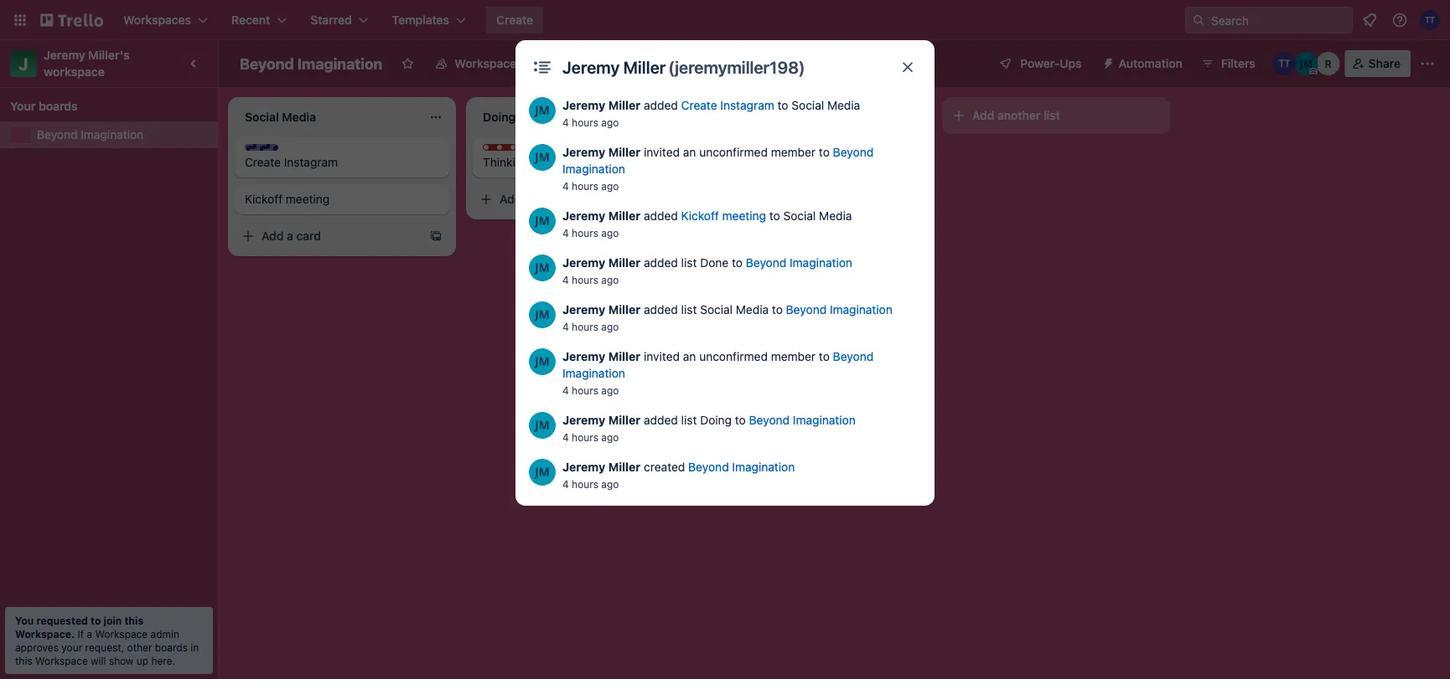Task type: vqa. For each thing, say whether or not it's contained in the screenshot.
SEARCH BOX
no



Task type: locate. For each thing, give the bounding box(es) containing it.
added for instagram
[[644, 99, 678, 112]]

1 4 from the top
[[563, 117, 569, 128]]

1 unconfirmed from the top
[[699, 145, 768, 159]]

imagination inside board name text box
[[297, 54, 383, 73]]

1 vertical spatial jeremy miller (jeremymiller198) image
[[529, 302, 556, 329]]

1 horizontal spatial this
[[124, 615, 144, 627]]

meeting inside jeremy miller added kickoff meeting to social media 4 hours ago
[[722, 209, 766, 223]]

create from template… image
[[429, 230, 443, 243]]

customize views image
[[648, 55, 665, 72]]

jeremy inside jeremy miller added list social media to beyond imagination 4 hours ago
[[563, 303, 606, 317]]

a down jeremy miller added create instagram to social media 4 hours ago
[[763, 152, 770, 166]]

jeremy miller invited an unconfirmed member to down jeremy miller added list social media to beyond imagination 4 hours ago
[[563, 350, 833, 364]]

media inside jeremy miller added create instagram to social media 4 hours ago
[[828, 99, 860, 112]]

add down "kickoff meeting"
[[262, 229, 284, 243]]

4 inside "jeremy miller added list doing to beyond imagination 4 hours ago"
[[563, 432, 569, 444]]

instagram up "kickoff meeting"
[[284, 156, 338, 169]]

1 vertical spatial terry turtle (terryturtle) image
[[1273, 52, 1297, 75]]

invited down jeremy miller added list social media to beyond imagination 4 hours ago
[[644, 350, 680, 364]]

kickoff meeting link down create instagram
[[245, 191, 439, 208]]

kickoff meeting link up done
[[681, 209, 766, 223]]

0 vertical spatial meeting
[[286, 192, 330, 206]]

2 vertical spatial workspace
[[35, 656, 88, 667]]

thinking link
[[483, 154, 677, 171]]

1 vertical spatial social
[[784, 209, 816, 223]]

this down approves
[[15, 656, 32, 667]]

to
[[778, 99, 789, 112], [819, 145, 830, 159], [769, 209, 780, 223], [732, 256, 743, 270], [772, 303, 783, 317], [819, 350, 830, 364], [735, 414, 746, 428], [91, 615, 101, 627]]

beyond inside jeremy miller added list social media to beyond imagination 4 hours ago
[[786, 303, 827, 317]]

3 jeremy miller (jeremymiller198) image from the top
[[529, 459, 556, 486]]

3 4 from the top
[[563, 227, 569, 239]]

jeremy miller invited an unconfirmed member to down jeremy miller added create instagram to social media 4 hours ago
[[563, 145, 833, 159]]

1 horizontal spatial create
[[496, 13, 533, 27]]

0 vertical spatial create instagram link
[[681, 99, 775, 112]]

added up jeremy miller added list done to beyond imagination 4 hours ago
[[644, 209, 678, 223]]

thoughts
[[500, 145, 546, 157]]

a right if
[[87, 629, 92, 641]]

2 an from the top
[[683, 350, 696, 364]]

0 vertical spatial add a card
[[738, 152, 797, 166]]

3 hours from the top
[[572, 227, 599, 239]]

2 vertical spatial jeremy miller (jeremymiller198) image
[[529, 459, 556, 486]]

workspace left visible
[[455, 57, 517, 70]]

another
[[998, 109, 1041, 122]]

2 vertical spatial media
[[736, 303, 769, 317]]

0 vertical spatial media
[[828, 99, 860, 112]]

show menu image
[[1419, 55, 1436, 72]]

1 invited from the top
[[644, 145, 680, 159]]

hours inside jeremy miller added list done to beyond imagination 4 hours ago
[[572, 274, 599, 286]]

0 vertical spatial invited
[[644, 145, 680, 159]]

1 vertical spatial media
[[819, 209, 852, 223]]

add for 'add another list' button
[[973, 109, 995, 122]]

2 4 from the top
[[563, 180, 569, 192]]

meeting down create instagram
[[286, 192, 330, 206]]

added left done
[[644, 256, 678, 270]]

ago inside jeremy miller added list social media to beyond imagination 4 hours ago
[[601, 321, 619, 333]]

kickoff up done
[[681, 209, 719, 223]]

1 ago from the top
[[601, 117, 619, 128]]

social for instagram
[[792, 99, 824, 112]]

workspace visible
[[455, 57, 555, 70]]

4 hours from the top
[[572, 274, 599, 286]]

1 horizontal spatial kickoff
[[681, 209, 719, 223]]

1 vertical spatial invited
[[644, 350, 680, 364]]

2 unconfirmed from the top
[[699, 350, 768, 364]]

workspace down the your
[[35, 656, 88, 667]]

1 vertical spatial an
[[683, 350, 696, 364]]

0 notifications image
[[1360, 10, 1380, 30]]

list for added list done to
[[681, 256, 697, 270]]

terry turtle (terryturtle) image right open information menu image at the top right of the page
[[1420, 10, 1440, 30]]

4 inside jeremy miller added list social media to beyond imagination 4 hours ago
[[563, 321, 569, 333]]

create instagram link down (jeremymiller198) at the top of the page
[[681, 99, 775, 112]]

miller inside jeremy miller added create instagram to social media 4 hours ago
[[608, 99, 641, 112]]

unconfirmed
[[699, 145, 768, 159], [699, 350, 768, 364]]

5 4 from the top
[[563, 321, 569, 333]]

this inside the "you requested to join this workspace."
[[124, 615, 144, 627]]

other
[[127, 642, 152, 654]]

0 vertical spatial boards
[[39, 99, 78, 113]]

7 hours from the top
[[572, 432, 599, 444]]

this right the join
[[124, 615, 144, 627]]

list inside "jeremy miller added list doing to beyond imagination 4 hours ago"
[[681, 414, 697, 428]]

2 vertical spatial add a card
[[262, 229, 321, 243]]

create down jeremy miller (jeremymiller198)
[[681, 99, 717, 112]]

4 hours ago
[[563, 180, 619, 192], [563, 385, 619, 397]]

add
[[973, 109, 995, 122], [738, 152, 760, 166], [500, 192, 522, 206], [262, 229, 284, 243]]

0 horizontal spatial meeting
[[286, 192, 330, 206]]

jeremy inside jeremy miller created beyond imagination 4 hours ago
[[563, 461, 606, 475]]

0 vertical spatial this
[[124, 615, 144, 627]]

4 hours ago link for kickoff
[[563, 227, 619, 239]]

created
[[644, 461, 685, 475]]

0 vertical spatial jeremy miller invited an unconfirmed member to
[[563, 145, 833, 159]]

0 vertical spatial workspace
[[455, 57, 517, 70]]

1 vertical spatial this
[[15, 656, 32, 667]]

instagram
[[721, 99, 775, 112], [284, 156, 338, 169]]

beyond
[[240, 54, 294, 73], [37, 128, 78, 142], [833, 145, 874, 159], [746, 256, 787, 270], [786, 303, 827, 317], [833, 350, 874, 364], [749, 414, 790, 428], [688, 461, 729, 475]]

1 horizontal spatial workspace
[[95, 629, 148, 641]]

6 ago from the top
[[601, 385, 619, 397]]

3 ago from the top
[[601, 227, 619, 239]]

1 vertical spatial boards
[[155, 642, 188, 654]]

2 vertical spatial card
[[296, 229, 321, 243]]

4 inside jeremy miller added create instagram to social media 4 hours ago
[[563, 117, 569, 128]]

1 horizontal spatial meeting
[[722, 209, 766, 223]]

media
[[828, 99, 860, 112], [819, 209, 852, 223], [736, 303, 769, 317]]

1 horizontal spatial create instagram link
[[681, 99, 775, 112]]

0 vertical spatial unconfirmed
[[699, 145, 768, 159]]

1 an from the top
[[683, 145, 696, 159]]

member
[[771, 145, 816, 159], [771, 350, 816, 364]]

beyond imagination
[[240, 54, 383, 73], [37, 128, 144, 142], [563, 145, 874, 176], [563, 350, 874, 381]]

create up "kickoff meeting"
[[245, 156, 281, 169]]

0 vertical spatial kickoff
[[245, 192, 283, 206]]

1 vertical spatial kickoff
[[681, 209, 719, 223]]

4 hours ago link
[[563, 117, 619, 128], [563, 227, 619, 239]]

miller
[[624, 57, 666, 77], [608, 99, 641, 112], [608, 145, 641, 159], [608, 209, 641, 223], [608, 256, 641, 270], [608, 303, 641, 317], [608, 350, 641, 364], [608, 414, 641, 428], [608, 461, 641, 475]]

1 4 hours ago link from the top
[[563, 117, 619, 128]]

4 4 from the top
[[563, 274, 569, 286]]

0 horizontal spatial kickoff meeting link
[[245, 191, 439, 208]]

1 horizontal spatial add a card button
[[473, 186, 661, 213]]

add a card down jeremy miller added create instagram to social media 4 hours ago
[[738, 152, 797, 166]]

0 horizontal spatial card
[[296, 229, 321, 243]]

3 added from the top
[[644, 256, 678, 270]]

social inside jeremy miller added kickoff meeting to social media 4 hours ago
[[784, 209, 816, 223]]

2 horizontal spatial card
[[773, 152, 797, 166]]

jeremy miller (jeremymiller198) image
[[529, 255, 556, 282], [529, 302, 556, 329], [529, 459, 556, 486]]

added inside jeremy miller added list social media to beyond imagination 4 hours ago
[[644, 303, 678, 317]]

2 horizontal spatial add a card button
[[711, 146, 899, 173]]

0 vertical spatial member
[[771, 145, 816, 159]]

0 vertical spatial create
[[496, 13, 533, 27]]

unconfirmed down jeremy miller added list social media to beyond imagination 4 hours ago
[[699, 350, 768, 364]]

2 vertical spatial social
[[700, 303, 733, 317]]

1 vertical spatial add a card
[[500, 192, 559, 206]]

2 vertical spatial add a card button
[[235, 223, 423, 250]]

0 vertical spatial an
[[683, 145, 696, 159]]

create
[[496, 13, 533, 27], [681, 99, 717, 112], [245, 156, 281, 169]]

create instagram link
[[681, 99, 775, 112], [245, 154, 439, 171]]

8 ago from the top
[[601, 479, 619, 490]]

list
[[1044, 109, 1060, 122], [681, 256, 697, 270], [681, 303, 697, 317], [681, 414, 697, 428]]

approves
[[15, 642, 59, 654]]

list inside button
[[1044, 109, 1060, 122]]

ago inside jeremy miller added create instagram to social media 4 hours ago
[[601, 117, 619, 128]]

2 added from the top
[[644, 209, 678, 223]]

4 hours ago link up thinking link
[[563, 117, 619, 128]]

if a workspace admin approves your request, other boards in this workspace will show up here.
[[15, 629, 199, 667]]

added inside jeremy miller added create instagram to social media 4 hours ago
[[644, 99, 678, 112]]

to inside jeremy miller added list done to beyond imagination 4 hours ago
[[732, 256, 743, 270]]

1 vertical spatial 4 hours ago
[[563, 385, 619, 397]]

1 horizontal spatial kickoff meeting link
[[681, 209, 766, 223]]

0 horizontal spatial instagram
[[284, 156, 338, 169]]

invited
[[644, 145, 680, 159], [644, 350, 680, 364]]

share button
[[1345, 50, 1411, 77]]

1 horizontal spatial card
[[535, 192, 559, 206]]

invited down jeremy miller added create instagram to social media 4 hours ago
[[644, 145, 680, 159]]

jeremy inside jeremy miller added kickoff meeting to social media 4 hours ago
[[563, 209, 606, 223]]

in
[[191, 642, 199, 654]]

primary element
[[0, 0, 1450, 40]]

kickoff
[[245, 192, 283, 206], [681, 209, 719, 223]]

kickoff down create instagram
[[245, 192, 283, 206]]

workspace visible button
[[425, 50, 565, 77]]

1 vertical spatial add a card button
[[473, 186, 661, 213]]

2 jeremy miller invited an unconfirmed member to from the top
[[563, 350, 833, 364]]

4 inside jeremy miller added list done to beyond imagination 4 hours ago
[[563, 274, 569, 286]]

0 horizontal spatial workspace
[[35, 656, 88, 667]]

boards right your
[[39, 99, 78, 113]]

add for bottommost add a card button
[[262, 229, 284, 243]]

7 4 from the top
[[563, 432, 569, 444]]

4 hours ago link down thinking link
[[563, 227, 619, 239]]

add a card
[[738, 152, 797, 166], [500, 192, 559, 206], [262, 229, 321, 243]]

0 horizontal spatial terry turtle (terryturtle) image
[[1273, 52, 1297, 75]]

5 added from the top
[[644, 414, 678, 428]]

boards down admin
[[155, 642, 188, 654]]

1 vertical spatial instagram
[[284, 156, 338, 169]]

share
[[1369, 57, 1401, 70]]

added down customize views image
[[644, 99, 678, 112]]

0 horizontal spatial create
[[245, 156, 281, 169]]

0 vertical spatial 4 hours ago
[[563, 180, 619, 192]]

a down "kickoff meeting"
[[287, 229, 293, 243]]

list left done
[[681, 256, 697, 270]]

add down thinking
[[500, 192, 522, 206]]

0 vertical spatial jeremy miller (jeremymiller198) image
[[529, 255, 556, 282]]

jeremy miller invited an unconfirmed member to
[[563, 145, 833, 159], [563, 350, 833, 364]]

jeremy miller added list social media to beyond imagination 4 hours ago
[[563, 303, 893, 333]]

add a card down thinking
[[500, 192, 559, 206]]

terry turtle (terryturtle) image
[[1420, 10, 1440, 30], [1273, 52, 1297, 75]]

4 ago from the top
[[601, 274, 619, 286]]

unconfirmed down jeremy miller added create instagram to social media 4 hours ago
[[699, 145, 768, 159]]

4 added from the top
[[644, 303, 678, 317]]

0 horizontal spatial add a card button
[[235, 223, 423, 250]]

added down jeremy miller added list done to beyond imagination 4 hours ago
[[644, 303, 678, 317]]

add left "another"
[[973, 109, 995, 122]]

an down jeremy miller added list social media to beyond imagination 4 hours ago
[[683, 350, 696, 364]]

8 4 from the top
[[563, 479, 569, 490]]

automation
[[1119, 57, 1183, 70]]

hours inside jeremy miller created beyond imagination 4 hours ago
[[572, 479, 599, 490]]

jeremy miller (jeremymiller198)
[[563, 57, 805, 77]]

jeremy
[[44, 48, 85, 62], [563, 57, 620, 77], [563, 99, 606, 112], [563, 145, 606, 159], [563, 209, 606, 223], [563, 256, 606, 270], [563, 303, 606, 317], [563, 350, 606, 364], [563, 414, 606, 428], [563, 461, 606, 475]]

0 vertical spatial add a card button
[[711, 146, 899, 173]]

added inside "jeremy miller added list doing to beyond imagination 4 hours ago"
[[644, 414, 678, 428]]

card
[[773, 152, 797, 166], [535, 192, 559, 206], [296, 229, 321, 243]]

ups
[[1060, 57, 1082, 70]]

jeremy miller (jeremymiller198) image for created
[[529, 459, 556, 486]]

1 vertical spatial jeremy miller invited an unconfirmed member to
[[563, 350, 833, 364]]

added
[[644, 99, 678, 112], [644, 209, 678, 223], [644, 256, 678, 270], [644, 303, 678, 317], [644, 414, 678, 428]]

hours
[[572, 117, 599, 128], [572, 180, 599, 192], [572, 227, 599, 239], [572, 274, 599, 286], [572, 321, 599, 333], [572, 385, 599, 397], [572, 432, 599, 444], [572, 479, 599, 490]]

boards
[[39, 99, 78, 113], [155, 642, 188, 654]]

7 ago from the top
[[601, 432, 619, 444]]

2 4 hours ago link from the top
[[563, 227, 619, 239]]

workspace down the join
[[95, 629, 148, 641]]

5 ago from the top
[[601, 321, 619, 333]]

added up created
[[644, 414, 678, 428]]

social
[[792, 99, 824, 112], [784, 209, 816, 223], [700, 303, 733, 317]]

1 vertical spatial meeting
[[722, 209, 766, 223]]

imagination
[[297, 54, 383, 73], [81, 128, 144, 142], [563, 162, 625, 176], [790, 256, 853, 270], [830, 303, 893, 317], [563, 367, 625, 381], [793, 414, 856, 428], [732, 461, 795, 475]]

sm image
[[1095, 50, 1119, 74]]

meeting up done
[[722, 209, 766, 223]]

2 jeremy miller (jeremymiller198) image from the top
[[529, 302, 556, 329]]

back to home image
[[40, 7, 103, 34]]

you
[[15, 615, 34, 627]]

beyond inside jeremy miller added list done to beyond imagination 4 hours ago
[[746, 256, 787, 270]]

add a card down "kickoff meeting"
[[262, 229, 321, 243]]

to inside jeremy miller added list social media to beyond imagination 4 hours ago
[[772, 303, 783, 317]]

add a card button
[[711, 146, 899, 173], [473, 186, 661, 213], [235, 223, 423, 250]]

ago
[[601, 117, 619, 128], [601, 180, 619, 192], [601, 227, 619, 239], [601, 274, 619, 286], [601, 321, 619, 333], [601, 385, 619, 397], [601, 432, 619, 444], [601, 479, 619, 490]]

1 vertical spatial member
[[771, 350, 816, 364]]

an down jeremy miller added create instagram to social media 4 hours ago
[[683, 145, 696, 159]]

4 inside jeremy miller added kickoff meeting to social media 4 hours ago
[[563, 227, 569, 239]]

terry turtle (terryturtle) image left r
[[1273, 52, 1297, 75]]

imagination inside jeremy miller created beyond imagination 4 hours ago
[[732, 461, 795, 475]]

workspace.
[[15, 629, 75, 641]]

this
[[124, 615, 144, 627], [15, 656, 32, 667]]

request,
[[85, 642, 124, 654]]

0 vertical spatial terry turtle (terryturtle) image
[[1420, 10, 1440, 30]]

2 horizontal spatial create
[[681, 99, 717, 112]]

social inside jeremy miller added create instagram to social media 4 hours ago
[[792, 99, 824, 112]]

terry turtle (terryturtle) image inside primary element
[[1420, 10, 1440, 30]]

1 added from the top
[[644, 99, 678, 112]]

list inside jeremy miller added list social media to beyond imagination 4 hours ago
[[681, 303, 697, 317]]

filters
[[1221, 57, 1256, 70]]

list inside jeremy miller added list done to beyond imagination 4 hours ago
[[681, 256, 697, 270]]

0 vertical spatial 4 hours ago link
[[563, 117, 619, 128]]

1 horizontal spatial terry turtle (terryturtle) image
[[1420, 10, 1440, 30]]

beyond imagination link
[[37, 127, 208, 143], [563, 145, 874, 176], [746, 256, 853, 270], [786, 303, 893, 317], [563, 350, 874, 381], [749, 414, 856, 428], [688, 461, 795, 475]]

5 hours from the top
[[572, 321, 599, 333]]

media inside jeremy miller added kickoff meeting to social media 4 hours ago
[[819, 209, 852, 223]]

power-ups
[[1021, 57, 1082, 70]]

doing
[[700, 414, 732, 428]]

workspace
[[455, 57, 517, 70], [95, 629, 148, 641], [35, 656, 88, 667]]

jeremy miller (jeremymiller198) image
[[1295, 52, 1319, 75], [529, 97, 556, 124], [529, 144, 556, 171], [529, 208, 556, 235], [529, 349, 556, 376], [529, 413, 556, 439]]

1 vertical spatial unconfirmed
[[699, 350, 768, 364]]

thinking
[[483, 156, 529, 169]]

0 vertical spatial instagram
[[721, 99, 775, 112]]

create instagram link up "kickoff meeting"
[[245, 154, 439, 171]]

added inside jeremy miller added kickoff meeting to social media 4 hours ago
[[644, 209, 678, 223]]

create up workspace visible
[[496, 13, 533, 27]]

2 horizontal spatial add a card
[[738, 152, 797, 166]]

meeting
[[286, 192, 330, 206], [722, 209, 766, 223]]

1 vertical spatial create
[[681, 99, 717, 112]]

list right "another"
[[1044, 109, 1060, 122]]

added for social
[[644, 303, 678, 317]]

0 vertical spatial social
[[792, 99, 824, 112]]

create inside button
[[496, 13, 533, 27]]

jeremy miller added list done to beyond imagination 4 hours ago
[[563, 256, 853, 286]]

star or unstar board image
[[401, 57, 415, 70]]

create for create
[[496, 13, 533, 27]]

0 horizontal spatial create instagram link
[[245, 154, 439, 171]]

kickoff meeting link
[[245, 191, 439, 208], [681, 209, 766, 223]]

1 vertical spatial 4 hours ago link
[[563, 227, 619, 239]]

1 horizontal spatial boards
[[155, 642, 188, 654]]

1 hours from the top
[[572, 117, 599, 128]]

an
[[683, 145, 696, 159], [683, 350, 696, 364]]

add down jeremy miller added create instagram to social media 4 hours ago
[[738, 152, 760, 166]]

instagram down (jeremymiller198) at the top of the page
[[721, 99, 775, 112]]

1 vertical spatial workspace
[[95, 629, 148, 641]]

added inside jeremy miller added list done to beyond imagination 4 hours ago
[[644, 256, 678, 270]]

1 horizontal spatial instagram
[[721, 99, 775, 112]]

a
[[763, 152, 770, 166], [525, 192, 531, 206], [287, 229, 293, 243], [87, 629, 92, 641]]

4
[[563, 117, 569, 128], [563, 180, 569, 192], [563, 227, 569, 239], [563, 274, 569, 286], [563, 321, 569, 333], [563, 385, 569, 397], [563, 432, 569, 444], [563, 479, 569, 490]]

2 horizontal spatial workspace
[[455, 57, 517, 70]]

0 horizontal spatial add a card
[[262, 229, 321, 243]]

visible
[[520, 57, 555, 70]]

list down jeremy miller added list done to beyond imagination 4 hours ago
[[681, 303, 697, 317]]

8 hours from the top
[[572, 479, 599, 490]]

jeremy inside jeremy miller added list done to beyond imagination 4 hours ago
[[563, 256, 606, 270]]

kickoff inside jeremy miller added kickoff meeting to social media 4 hours ago
[[681, 209, 719, 223]]

here.
[[151, 656, 175, 667]]

2 vertical spatial create
[[245, 156, 281, 169]]

to inside jeremy miller added kickoff meeting to social media 4 hours ago
[[769, 209, 780, 223]]

1 jeremy miller (jeremymiller198) image from the top
[[529, 255, 556, 282]]

Search field
[[1206, 8, 1352, 33]]

list left doing
[[681, 414, 697, 428]]

0 horizontal spatial this
[[15, 656, 32, 667]]

1 vertical spatial kickoff meeting link
[[681, 209, 766, 223]]



Task type: describe. For each thing, give the bounding box(es) containing it.
2 member from the top
[[771, 350, 816, 364]]

jeremy miller added list doing to beyond imagination 4 hours ago
[[563, 414, 856, 444]]

add another list button
[[942, 97, 1170, 134]]

board
[[597, 57, 630, 70]]

open information menu image
[[1392, 12, 1409, 29]]

ago inside jeremy miller added list done to beyond imagination 4 hours ago
[[601, 274, 619, 286]]

workspace
[[44, 65, 105, 79]]

jeremy inside jeremy miller added create instagram to social media 4 hours ago
[[563, 99, 606, 112]]

rubyanndersson (rubyanndersson) image
[[1317, 52, 1340, 75]]

thoughts button
[[483, 144, 546, 157]]

media for instagram
[[828, 99, 860, 112]]

list for added list social media to
[[681, 303, 697, 317]]

ago inside jeremy miller added kickoff meeting to social media 4 hours ago
[[601, 227, 619, 239]]

you requested to join this workspace.
[[15, 615, 144, 641]]

create for create instagram
[[245, 156, 281, 169]]

a inside if a workspace admin approves your request, other boards in this workspace will show up here.
[[87, 629, 92, 641]]

your
[[10, 99, 36, 113]]

0 horizontal spatial kickoff
[[245, 192, 283, 206]]

2 ago from the top
[[601, 180, 619, 192]]

up
[[136, 656, 148, 667]]

media for meeting
[[819, 209, 852, 223]]

to inside "jeremy miller added list doing to beyond imagination 4 hours ago"
[[735, 414, 746, 428]]

requested
[[36, 615, 88, 627]]

jeremy miller's workspace
[[44, 48, 133, 79]]

4 hours ago link for create
[[563, 117, 619, 128]]

miller inside jeremy miller added kickoff meeting to social media 4 hours ago
[[608, 209, 641, 223]]

will
[[91, 656, 106, 667]]

miller inside jeremy miller added list done to beyond imagination 4 hours ago
[[608, 256, 641, 270]]

board link
[[568, 50, 640, 77]]

thoughts thinking
[[483, 145, 546, 169]]

list for added list doing to
[[681, 414, 697, 428]]

to inside jeremy miller added create instagram to social media 4 hours ago
[[778, 99, 789, 112]]

Board name text field
[[231, 50, 391, 77]]

imagination inside jeremy miller added list done to beyond imagination 4 hours ago
[[790, 256, 853, 270]]

create button
[[486, 7, 543, 34]]

2 hours from the top
[[572, 180, 599, 192]]

2 invited from the top
[[644, 350, 680, 364]]

r button
[[1317, 52, 1340, 75]]

1 member from the top
[[771, 145, 816, 159]]

show
[[109, 656, 134, 667]]

search image
[[1192, 13, 1206, 27]]

add another list
[[973, 109, 1060, 122]]

jeremy miller created beyond imagination 4 hours ago
[[563, 461, 795, 490]]

2 4 hours ago from the top
[[563, 385, 619, 397]]

hours inside "jeremy miller added list doing to beyond imagination 4 hours ago"
[[572, 432, 599, 444]]

a down thinking
[[525, 192, 531, 206]]

filters button
[[1196, 50, 1261, 77]]

hours inside jeremy miller added list social media to beyond imagination 4 hours ago
[[572, 321, 599, 333]]

miller inside jeremy miller created beyond imagination 4 hours ago
[[608, 461, 641, 475]]

0 vertical spatial kickoff meeting link
[[245, 191, 439, 208]]

hours inside jeremy miller added kickoff meeting to social media 4 hours ago
[[572, 227, 599, 239]]

miller's
[[88, 48, 130, 62]]

0 vertical spatial card
[[773, 152, 797, 166]]

jeremy inside jeremy miller's workspace
[[44, 48, 85, 62]]

added for doing
[[644, 414, 678, 428]]

miller inside "jeremy miller added list doing to beyond imagination 4 hours ago"
[[608, 414, 641, 428]]

admin
[[151, 629, 179, 641]]

6 4 from the top
[[563, 385, 569, 397]]

social inside jeremy miller added list social media to beyond imagination 4 hours ago
[[700, 303, 733, 317]]

beyond inside board name text box
[[240, 54, 294, 73]]

create instagram
[[245, 156, 338, 169]]

to inside the "you requested to join this workspace."
[[91, 615, 101, 627]]

social for meeting
[[784, 209, 816, 223]]

1 vertical spatial create instagram link
[[245, 154, 439, 171]]

add for middle add a card button
[[500, 192, 522, 206]]

jeremy miller (jeremymiller198) image for added list social media to
[[529, 302, 556, 329]]

power-ups button
[[987, 50, 1092, 77]]

jeremy inside "jeremy miller added list doing to beyond imagination 4 hours ago"
[[563, 414, 606, 428]]

automation button
[[1095, 50, 1193, 77]]

0 horizontal spatial boards
[[39, 99, 78, 113]]

hours inside jeremy miller added create instagram to social media 4 hours ago
[[572, 117, 599, 128]]

4 inside jeremy miller created beyond imagination 4 hours ago
[[563, 479, 569, 490]]

instagram inside jeremy miller added create instagram to social media 4 hours ago
[[721, 99, 775, 112]]

if
[[78, 629, 84, 641]]

added for done
[[644, 256, 678, 270]]

kickoff meeting
[[245, 192, 330, 206]]

6 hours from the top
[[572, 385, 599, 397]]

add for topmost add a card button
[[738, 152, 760, 166]]

1 jeremy miller invited an unconfirmed member to from the top
[[563, 145, 833, 159]]

beyond inside jeremy miller created beyond imagination 4 hours ago
[[688, 461, 729, 475]]

your boards with 1 items element
[[10, 96, 200, 117]]

beyond inside "jeremy miller added list doing to beyond imagination 4 hours ago"
[[749, 414, 790, 428]]

power-
[[1021, 57, 1060, 70]]

(jeremymiller198)
[[668, 57, 805, 77]]

your boards
[[10, 99, 78, 113]]

1 horizontal spatial add a card
[[500, 192, 559, 206]]

ago inside "jeremy miller added list doing to beyond imagination 4 hours ago"
[[601, 432, 619, 444]]

miller inside jeremy miller added list social media to beyond imagination 4 hours ago
[[608, 303, 641, 317]]

join
[[104, 615, 122, 627]]

1 4 hours ago from the top
[[563, 180, 619, 192]]

imagination inside jeremy miller added list social media to beyond imagination 4 hours ago
[[830, 303, 893, 317]]

boards inside if a workspace admin approves your request, other boards in this workspace will show up here.
[[155, 642, 188, 654]]

ago inside jeremy miller created beyond imagination 4 hours ago
[[601, 479, 619, 490]]

beyond imagination inside board name text box
[[240, 54, 383, 73]]

added for meeting
[[644, 209, 678, 223]]

done
[[700, 256, 729, 270]]

create inside jeremy miller added create instagram to social media 4 hours ago
[[681, 99, 717, 112]]

imagination inside "jeremy miller added list doing to beyond imagination 4 hours ago"
[[793, 414, 856, 428]]

j
[[19, 54, 28, 73]]

jeremy miller added create instagram to social media 4 hours ago
[[563, 99, 860, 128]]

your
[[61, 642, 82, 654]]

media inside jeremy miller added list social media to beyond imagination 4 hours ago
[[736, 303, 769, 317]]

r
[[1325, 58, 1332, 70]]

workspace inside button
[[455, 57, 517, 70]]

jeremy miller (jeremymiller198) image for added list done to
[[529, 255, 556, 282]]

this inside if a workspace admin approves your request, other boards in this workspace will show up here.
[[15, 656, 32, 667]]

jeremy miller added kickoff meeting to social media 4 hours ago
[[563, 209, 852, 239]]

1 vertical spatial card
[[535, 192, 559, 206]]



